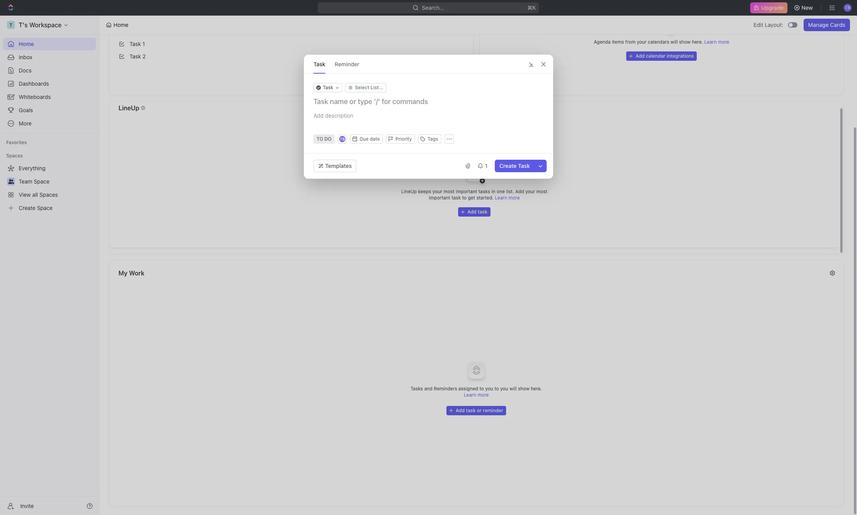 Task type: describe. For each thing, give the bounding box(es) containing it.
lineup for lineup keeps your most important tasks in one list. add your most important task to get started.
[[401, 189, 417, 195]]

calendar
[[646, 53, 666, 59]]

upgrade link
[[751, 2, 788, 13]]

create task
[[500, 163, 530, 169]]

manage cards button
[[804, 19, 850, 31]]

1 button
[[474, 160, 492, 172]]

tags button
[[418, 135, 441, 144]]

‎task 1 link
[[115, 38, 467, 50]]

reminder
[[483, 408, 503, 414]]

learn more link for lineup keeps your most important tasks in one list. add your most important task to get started.
[[495, 195, 520, 201]]

1 3 from the top
[[142, 16, 146, 22]]

or
[[477, 408, 482, 414]]

calendars
[[648, 39, 669, 45]]

to do
[[317, 136, 332, 142]]

tasks
[[411, 386, 423, 392]]

select list... button
[[345, 83, 386, 92]]

select
[[355, 85, 369, 90]]

learn more
[[495, 195, 520, 201]]

get
[[468, 195, 475, 201]]

create
[[500, 163, 517, 169]]

show inside tasks and reminders assigned to you to you will show here. learn more
[[518, 386, 530, 392]]

tasks
[[479, 189, 490, 195]]

2
[[142, 53, 146, 60]]

task inside button
[[466, 408, 476, 414]]

goals link
[[3, 104, 96, 117]]

task 3 for first task 3 "link" from the bottom of the page
[[129, 28, 146, 35]]

here. inside tasks and reminders assigned to you to you will show here. learn more
[[531, 386, 542, 392]]

manage cards
[[808, 21, 846, 28]]

sidebar navigation
[[0, 16, 99, 516]]

tb button
[[339, 135, 346, 143]]

lineup for lineup
[[119, 105, 139, 112]]

started.
[[477, 195, 494, 201]]

to do button
[[314, 135, 335, 144]]

add inside lineup keeps your most important tasks in one list. add your most important task to get started.
[[515, 189, 524, 195]]

search...
[[422, 4, 444, 11]]

due
[[360, 136, 369, 142]]

tree inside sidebar navigation
[[3, 162, 96, 215]]

2 task 3 link from the top
[[115, 25, 467, 38]]

1 button
[[474, 160, 492, 172]]

list.
[[506, 189, 514, 195]]

agenda items from your calendars will show here. learn more
[[594, 39, 730, 45]]

edit layout:
[[754, 21, 783, 28]]

reminder
[[335, 61, 359, 67]]

1 most from the left
[[444, 189, 455, 195]]

2 3 from the top
[[142, 28, 146, 35]]

Task name or type '/' for commands text field
[[314, 97, 545, 106]]

learn inside tasks and reminders assigned to you to you will show here. learn more
[[464, 392, 476, 398]]

add task or reminder button
[[446, 406, 506, 416]]

goals
[[19, 107, 33, 113]]

task inside the create task button
[[518, 163, 530, 169]]

tasks and reminders assigned to you to you will show here. learn more
[[411, 386, 542, 398]]

1 horizontal spatial learn
[[495, 195, 507, 201]]

2 you from the left
[[500, 386, 508, 392]]

‎task 2 link
[[115, 50, 467, 63]]

priority button
[[386, 135, 415, 144]]

task 3 for second task 3 "link" from the bottom of the page
[[129, 16, 146, 22]]

new
[[802, 4, 813, 11]]

tags button
[[418, 135, 441, 144]]

to inside dropdown button
[[317, 136, 323, 142]]

whiteboards link
[[3, 91, 96, 103]]

add task or reminder
[[456, 408, 503, 414]]

1 inside ‎task 1 link
[[142, 41, 145, 47]]

and
[[424, 386, 433, 392]]

0 vertical spatial more
[[718, 39, 730, 45]]

lineup keeps your most important tasks in one list. add your most important task to get started.
[[401, 189, 548, 201]]

list...
[[371, 85, 383, 90]]

upgrade
[[761, 4, 784, 11]]

task button
[[314, 83, 342, 92]]

layout:
[[765, 21, 783, 28]]

task button
[[314, 55, 325, 73]]

to right assigned
[[480, 386, 484, 392]]

reminders
[[434, 386, 457, 392]]

1 horizontal spatial will
[[671, 39, 678, 45]]



Task type: vqa. For each thing, say whether or not it's contained in the screenshot.
board link
no



Task type: locate. For each thing, give the bounding box(es) containing it.
priority button
[[386, 135, 415, 144]]

2 vertical spatial more
[[478, 392, 489, 398]]

my
[[119, 270, 128, 277]]

lineup inside lineup keeps your most important tasks in one list. add your most important task to get started.
[[401, 189, 417, 195]]

integrations
[[667, 53, 694, 59]]

you right assigned
[[485, 386, 493, 392]]

1 horizontal spatial you
[[500, 386, 508, 392]]

0 horizontal spatial lineup
[[119, 105, 139, 112]]

task 3 link up ‎task 1 link
[[115, 13, 467, 25]]

2 most from the left
[[537, 189, 548, 195]]

1 vertical spatial task 3
[[129, 28, 146, 35]]

your right 'keeps'
[[433, 189, 442, 195]]

your right from
[[637, 39, 647, 45]]

you
[[485, 386, 493, 392], [500, 386, 508, 392]]

1 horizontal spatial here.
[[692, 39, 703, 45]]

1 ‎task from the top
[[129, 41, 141, 47]]

home
[[113, 21, 128, 28], [19, 41, 34, 47]]

dialog containing task
[[304, 55, 553, 179]]

tb
[[340, 137, 345, 142]]

‎task up "‎task 2" in the left top of the page
[[129, 41, 141, 47]]

priority
[[396, 136, 412, 142]]

learn
[[705, 39, 717, 45], [495, 195, 507, 201], [464, 392, 476, 398]]

1 vertical spatial learn more link
[[495, 195, 520, 201]]

1 vertical spatial 3
[[142, 28, 146, 35]]

2 vertical spatial add
[[456, 408, 465, 414]]

0 horizontal spatial home
[[19, 41, 34, 47]]

0 vertical spatial lineup
[[119, 105, 139, 112]]

0 horizontal spatial more
[[478, 392, 489, 398]]

favorites button
[[3, 138, 30, 147]]

1 vertical spatial important
[[429, 195, 450, 201]]

add left calendar
[[636, 53, 645, 59]]

‎task for ‎task 2
[[129, 53, 141, 60]]

1 vertical spatial home
[[19, 41, 34, 47]]

1 vertical spatial task
[[466, 408, 476, 414]]

task 3 link
[[115, 13, 467, 25], [115, 25, 467, 38]]

0 horizontal spatial will
[[510, 386, 517, 392]]

to left do
[[317, 136, 323, 142]]

keeps
[[418, 189, 431, 195]]

add calendar integrations
[[636, 53, 694, 59]]

in
[[492, 189, 495, 195]]

most right 'keeps'
[[444, 189, 455, 195]]

1 horizontal spatial more
[[509, 195, 520, 201]]

more inside tasks and reminders assigned to you to you will show here. learn more
[[478, 392, 489, 398]]

your right list.
[[526, 189, 535, 195]]

you up reminder
[[500, 386, 508, 392]]

your
[[637, 39, 647, 45], [433, 189, 442, 195], [526, 189, 535, 195]]

1 vertical spatial add
[[515, 189, 524, 195]]

1 up 2
[[142, 41, 145, 47]]

0 vertical spatial home
[[113, 21, 128, 28]]

1 horizontal spatial home
[[113, 21, 128, 28]]

1 vertical spatial learn
[[495, 195, 507, 201]]

2 vertical spatial learn more link
[[464, 392, 489, 398]]

task left or
[[466, 408, 476, 414]]

1 horizontal spatial add
[[515, 189, 524, 195]]

1 vertical spatial will
[[510, 386, 517, 392]]

learn more link
[[705, 39, 730, 45], [495, 195, 520, 201], [464, 392, 489, 398]]

1 task 3 from the top
[[129, 16, 146, 22]]

1 left "create"
[[485, 163, 488, 169]]

inbox
[[19, 54, 32, 60]]

my work
[[119, 270, 144, 277]]

new button
[[791, 2, 818, 14]]

1 inside 1 button
[[485, 163, 488, 169]]

0 horizontal spatial here.
[[531, 386, 542, 392]]

due date button
[[350, 135, 383, 144]]

‎task for ‎task 1
[[129, 41, 141, 47]]

select list...
[[355, 85, 383, 90]]

0 vertical spatial task
[[452, 195, 461, 201]]

0 horizontal spatial add
[[456, 408, 465, 414]]

1 horizontal spatial lineup
[[401, 189, 417, 195]]

0 vertical spatial 1
[[142, 41, 145, 47]]

‎task left 2
[[129, 53, 141, 60]]

dashboards
[[19, 80, 49, 87]]

add left or
[[456, 408, 465, 414]]

learn more link for tasks and reminders assigned to you to you will show here.
[[464, 392, 489, 398]]

2 vertical spatial learn
[[464, 392, 476, 398]]

home inside sidebar navigation
[[19, 41, 34, 47]]

favorites
[[6, 140, 27, 145]]

1 vertical spatial lineup
[[401, 189, 417, 195]]

0 horizontal spatial you
[[485, 386, 493, 392]]

add for to
[[456, 408, 465, 414]]

2 horizontal spatial learn
[[705, 39, 717, 45]]

0 vertical spatial learn more link
[[705, 39, 730, 45]]

1 horizontal spatial 1
[[485, 163, 488, 169]]

templates
[[325, 163, 352, 169]]

⌘k
[[528, 4, 536, 11]]

whiteboards
[[19, 94, 51, 100]]

2 task 3 from the top
[[129, 28, 146, 35]]

2 horizontal spatial add
[[636, 53, 645, 59]]

to left 'get'
[[462, 195, 467, 201]]

1 you from the left
[[485, 386, 493, 392]]

lineup
[[119, 105, 139, 112], [401, 189, 417, 195]]

0 horizontal spatial task
[[452, 195, 461, 201]]

0 vertical spatial important
[[456, 189, 477, 195]]

0 horizontal spatial learn
[[464, 392, 476, 398]]

most right list.
[[537, 189, 548, 195]]

reminder button
[[335, 55, 359, 73]]

from
[[625, 39, 636, 45]]

1 task 3 link from the top
[[115, 13, 467, 25]]

task inside task dropdown button
[[323, 85, 333, 90]]

1 vertical spatial ‎task
[[129, 53, 141, 60]]

date
[[370, 136, 380, 142]]

1 vertical spatial show
[[518, 386, 530, 392]]

0 vertical spatial here.
[[692, 39, 703, 45]]

items
[[612, 39, 624, 45]]

will inside tasks and reminders assigned to you to you will show here. learn more
[[510, 386, 517, 392]]

task
[[129, 16, 141, 22], [129, 28, 141, 35], [314, 61, 325, 67], [323, 85, 333, 90], [518, 163, 530, 169]]

here.
[[692, 39, 703, 45], [531, 386, 542, 392]]

1 vertical spatial here.
[[531, 386, 542, 392]]

‎task 2
[[129, 53, 146, 60]]

0 horizontal spatial most
[[444, 189, 455, 195]]

invite
[[20, 503, 34, 510]]

dashboards link
[[3, 78, 96, 90]]

do
[[324, 136, 332, 142]]

1 horizontal spatial your
[[526, 189, 535, 195]]

to inside lineup keeps your most important tasks in one list. add your most important task to get started.
[[462, 195, 467, 201]]

to
[[317, 136, 323, 142], [462, 195, 467, 201], [480, 386, 484, 392], [495, 386, 499, 392]]

tags
[[428, 136, 438, 142]]

task
[[452, 195, 461, 201], [466, 408, 476, 414]]

0 horizontal spatial 1
[[142, 41, 145, 47]]

agenda
[[594, 39, 611, 45]]

learn more link for agenda items from your calendars will show here.
[[705, 39, 730, 45]]

1 horizontal spatial task
[[466, 408, 476, 414]]

cards
[[830, 21, 846, 28]]

assigned
[[459, 386, 478, 392]]

templates button
[[314, 160, 357, 172]]

‎task 1
[[129, 41, 145, 47]]

due date
[[360, 136, 380, 142]]

docs
[[19, 67, 32, 74]]

edit
[[754, 21, 763, 28]]

0 vertical spatial add
[[636, 53, 645, 59]]

‎task
[[129, 41, 141, 47], [129, 53, 141, 60]]

home link
[[3, 38, 96, 50]]

manage
[[808, 21, 829, 28]]

0 vertical spatial will
[[671, 39, 678, 45]]

to up reminder
[[495, 386, 499, 392]]

0 vertical spatial learn
[[705, 39, 717, 45]]

2 horizontal spatial learn more link
[[705, 39, 730, 45]]

task inside lineup keeps your most important tasks in one list. add your most important task to get started.
[[452, 195, 461, 201]]

important
[[456, 189, 477, 195], [429, 195, 450, 201]]

1 vertical spatial 1
[[485, 163, 488, 169]]

0 horizontal spatial important
[[429, 195, 450, 201]]

add for calendars
[[636, 53, 645, 59]]

1 vertical spatial more
[[509, 195, 520, 201]]

add calendar integrations button
[[626, 51, 697, 61]]

dialog
[[304, 55, 553, 179]]

2 horizontal spatial more
[[718, 39, 730, 45]]

0 horizontal spatial show
[[518, 386, 530, 392]]

one
[[497, 189, 505, 195]]

1
[[142, 41, 145, 47], [485, 163, 488, 169]]

more
[[718, 39, 730, 45], [509, 195, 520, 201], [478, 392, 489, 398]]

tree
[[3, 162, 96, 215]]

1 horizontal spatial learn more link
[[495, 195, 520, 201]]

task 3 link up ‎task 2 link
[[115, 25, 467, 38]]

task left 'get'
[[452, 195, 461, 201]]

create task button
[[495, 160, 535, 172]]

1 horizontal spatial most
[[537, 189, 548, 195]]

important up 'get'
[[456, 189, 477, 195]]

add right list.
[[515, 189, 524, 195]]

spaces
[[6, 153, 23, 159]]

important down 'keeps'
[[429, 195, 450, 201]]

0 vertical spatial task 3
[[129, 16, 146, 22]]

most
[[444, 189, 455, 195], [537, 189, 548, 195]]

2 horizontal spatial your
[[637, 39, 647, 45]]

0 vertical spatial show
[[679, 39, 691, 45]]

1 horizontal spatial show
[[679, 39, 691, 45]]

2 ‎task from the top
[[129, 53, 141, 60]]

1 horizontal spatial important
[[456, 189, 477, 195]]

docs link
[[3, 64, 96, 77]]

0 vertical spatial 3
[[142, 16, 146, 22]]

inbox link
[[3, 51, 96, 64]]

work
[[129, 270, 144, 277]]

0 horizontal spatial learn more link
[[464, 392, 489, 398]]

0 vertical spatial ‎task
[[129, 41, 141, 47]]

0 horizontal spatial your
[[433, 189, 442, 195]]



